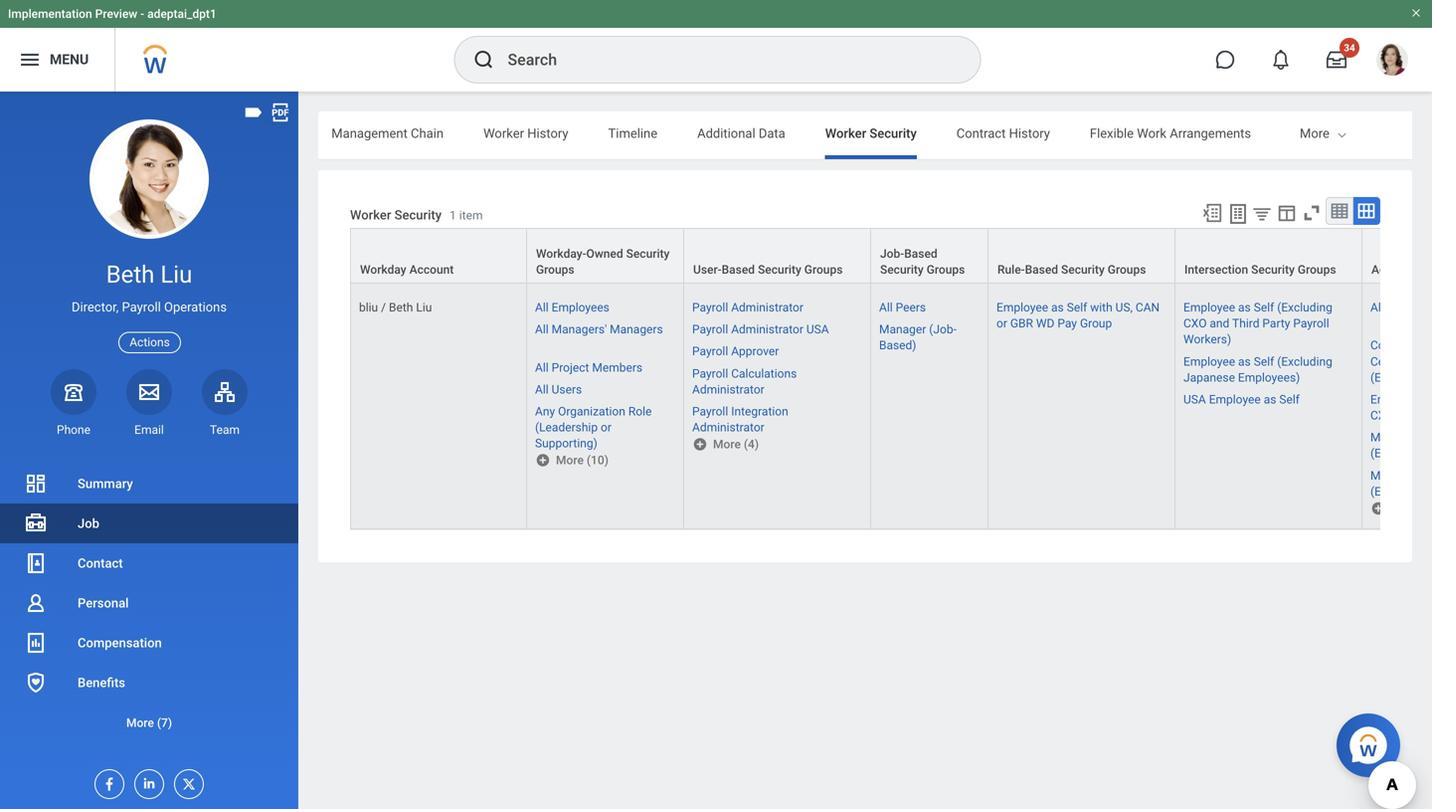 Task type: locate. For each thing, give the bounding box(es) containing it.
/
[[381, 301, 386, 315], [1421, 431, 1426, 444]]

menu banner
[[0, 0, 1433, 92]]

3 items selected list from the left
[[880, 297, 980, 354]]

employee a link
[[1371, 389, 1433, 422]]

actions
[[130, 335, 170, 349]]

security inside column header
[[1252, 263, 1296, 277]]

contact
[[78, 556, 123, 571]]

0 horizontal spatial liu
[[161, 260, 192, 289]]

cost center link
[[1371, 335, 1433, 385]]

tag image
[[243, 102, 265, 123]]

0 vertical spatial beth
[[106, 260, 155, 289]]

1 items selected list from the left
[[535, 297, 676, 451]]

(job-
[[930, 323, 957, 337]]

fullscreen image
[[1302, 202, 1323, 224]]

view printable version (pdf) image
[[270, 102, 292, 123]]

2 row from the top
[[350, 284, 1433, 529]]

0 vertical spatial /
[[381, 301, 386, 315]]

notifications large image
[[1272, 50, 1292, 70]]

tab list
[[0, 111, 1252, 159]]

(excluding for employee as self (excluding cxo and third party payroll workers)
[[1278, 301, 1333, 315]]

payroll approver link
[[693, 341, 780, 358]]

self up pay
[[1067, 301, 1088, 315]]

all up the all users link
[[535, 361, 549, 374]]

more for more (4)
[[713, 437, 741, 451]]

based inside job-based security groups
[[905, 247, 938, 261]]

employee as self with us, can or gbr wd pay group
[[997, 301, 1160, 331]]

summary link
[[0, 464, 299, 504]]

all left peers
[[880, 301, 893, 315]]

benefits image
[[24, 671, 48, 695]]

beth
[[106, 260, 155, 289], [389, 301, 413, 315]]

employee for employee as self (excluding cxo and third party payroll workers)
[[1184, 301, 1236, 315]]

4 items selected list from the left
[[1184, 297, 1354, 408]]

1 horizontal spatial or
[[997, 317, 1008, 331]]

liu up operations
[[161, 260, 192, 289]]

employee inside employee as self with us, can or gbr wd pay group
[[997, 301, 1049, 315]]

summary image
[[24, 472, 48, 496]]

any organization role (leadership or supporting)
[[535, 404, 652, 450]]

1 history from the left
[[528, 126, 569, 141]]

or inside employee as self with us, can or gbr wd pay group
[[997, 317, 1008, 331]]

integration
[[732, 404, 789, 418]]

beth up director, payroll operations
[[106, 260, 155, 289]]

workday-owned security groups
[[536, 247, 670, 277]]

1 vertical spatial beth
[[389, 301, 413, 315]]

1 groups from the left
[[536, 263, 575, 277]]

job
[[78, 516, 99, 531]]

more down supporting)
[[556, 453, 584, 467]]

0 vertical spatial (excluding
[[1278, 301, 1333, 315]]

based up wd
[[1026, 263, 1059, 277]]

more left (7)
[[126, 716, 154, 730]]

adeptai_dpt1
[[147, 7, 217, 21]]

managers
[[610, 323, 663, 337]]

payroll up payroll calculations administrator link
[[693, 345, 729, 358]]

based for job-
[[905, 247, 938, 261]]

benefits link
[[0, 663, 299, 703]]

more (10)
[[556, 453, 609, 467]]

payroll for payroll approver
[[693, 345, 729, 358]]

us,
[[1116, 301, 1133, 315]]

(excluding up the party
[[1278, 301, 1333, 315]]

payroll
[[122, 300, 161, 315], [693, 301, 729, 315], [1294, 317, 1330, 331], [693, 323, 729, 337], [693, 345, 729, 358], [693, 367, 729, 380], [693, 404, 729, 418]]

phone beth liu element
[[51, 422, 97, 438]]

as
[[1052, 301, 1065, 315], [1239, 301, 1252, 315], [1239, 355, 1252, 369], [1265, 393, 1277, 406]]

/ inside bliu / beth liu "element"
[[381, 301, 386, 315]]

more down "inbox large" "icon"
[[1301, 126, 1330, 141]]

workday
[[360, 263, 407, 277]]

search image
[[472, 48, 496, 72]]

row for timeline
[[350, 284, 1433, 529]]

with
[[1091, 301, 1113, 315]]

2 (excluding from the top
[[1278, 355, 1333, 369]]

(excluding inside employee as self (excluding japanese employees)
[[1278, 355, 1333, 369]]

(excluding up employees)
[[1278, 355, 1333, 369]]

0 horizontal spatial /
[[381, 301, 386, 315]]

security left 1
[[395, 207, 442, 222]]

intersection
[[1185, 263, 1249, 277]]

1
[[450, 208, 457, 222]]

beth inside bliu / beth liu "element"
[[389, 301, 413, 315]]

1 vertical spatial /
[[1421, 431, 1426, 444]]

aggregation button
[[1363, 229, 1433, 283]]

payroll inside payroll integration administrator
[[693, 404, 729, 418]]

payroll inside "payroll calculations administrator"
[[693, 367, 729, 380]]

1 vertical spatial (excluding
[[1278, 355, 1333, 369]]

payroll for payroll integration administrator
[[693, 404, 729, 418]]

1 (excluding from the top
[[1278, 301, 1333, 315]]

items selected list containing all peers
[[880, 297, 980, 354]]

workday-owned security groups column header
[[527, 228, 685, 284]]

row containing bliu / beth liu
[[350, 284, 1433, 529]]

table image
[[1330, 201, 1350, 221]]

navigation pane region
[[0, 92, 299, 809]]

2 history from the left
[[1010, 126, 1051, 141]]

payroll down the user-
[[693, 301, 729, 315]]

employee up gbr
[[997, 301, 1049, 315]]

payroll administrator usa link
[[693, 319, 830, 337]]

1 row from the top
[[350, 228, 1433, 284]]

all left employees on the left of the page
[[535, 301, 549, 315]]

chain
[[411, 126, 444, 141]]

all peers link
[[880, 297, 927, 315]]

list containing summary
[[0, 464, 299, 742]]

security up the party
[[1252, 263, 1296, 277]]

employee inside employee as self (excluding cxo and third party payroll workers)
[[1184, 301, 1236, 315]]

payroll for payroll administrator
[[693, 301, 729, 315]]

0 vertical spatial usa
[[807, 323, 830, 337]]

payroll for payroll administrator usa
[[693, 323, 729, 337]]

personal image
[[24, 591, 48, 615]]

as up employees)
[[1239, 355, 1252, 369]]

close environment banner image
[[1411, 7, 1423, 19]]

self inside employee as self (excluding japanese employees)
[[1255, 355, 1275, 369]]

0 vertical spatial manager
[[880, 323, 927, 337]]

liu
[[161, 260, 192, 289], [416, 301, 432, 315]]

/ inside cost center employee a manager / m manager un
[[1421, 431, 1426, 444]]

employee up and on the top
[[1184, 301, 1236, 315]]

Search Workday  search field
[[508, 38, 940, 82]]

payroll approver
[[693, 345, 780, 358]]

compensation image
[[24, 631, 48, 655]]

self inside employee as self (excluding cxo and third party payroll workers)
[[1255, 301, 1275, 315]]

manager left un
[[1371, 468, 1418, 482]]

phone button
[[51, 369, 97, 438]]

employee down japanese
[[1210, 393, 1262, 406]]

workday-
[[536, 247, 587, 261]]

payroll inside 'navigation pane' region
[[122, 300, 161, 315]]

(excluding for employee as self (excluding japanese employees)
[[1278, 355, 1333, 369]]

export to worksheets image
[[1227, 202, 1251, 226]]

or down organization
[[601, 420, 612, 434]]

items selected list containing payroll administrator
[[693, 297, 863, 435]]

more for more (10)
[[556, 453, 584, 467]]

self inside employee as self with us, can or gbr wd pay group
[[1067, 301, 1088, 315]]

job-based security groups button
[[872, 229, 988, 283]]

groups inside workday-owned security groups
[[536, 263, 575, 277]]

employee up japanese
[[1184, 355, 1236, 369]]

all for all employe
[[1371, 301, 1385, 315]]

employee as self (excluding cxo and third party payroll workers) link
[[1184, 297, 1333, 347]]

payroll right the party
[[1294, 317, 1330, 331]]

administrator inside payroll administrator link
[[732, 301, 804, 315]]

based up peers
[[905, 247, 938, 261]]

groups inside column header
[[1299, 263, 1337, 277]]

operations
[[164, 300, 227, 315]]

payroll integration administrator
[[693, 404, 789, 434]]

as inside employee as self (excluding japanese employees)
[[1239, 355, 1252, 369]]

user-based security groups column header
[[685, 228, 872, 284]]

more (7) button
[[0, 711, 299, 735]]

contact image
[[24, 551, 48, 575]]

1 vertical spatial liu
[[416, 301, 432, 315]]

1 horizontal spatial history
[[1010, 126, 1051, 141]]

4 groups from the left
[[1108, 263, 1147, 277]]

worker right data
[[826, 126, 867, 141]]

worker down search image at the top left of page
[[484, 126, 524, 141]]

more inside button
[[126, 716, 154, 730]]

compensation link
[[0, 623, 299, 663]]

(10)
[[587, 453, 609, 467]]

profile logan mcneil image
[[1377, 44, 1409, 80]]

intersection security groups column header
[[1176, 228, 1363, 284]]

2 horizontal spatial worker
[[826, 126, 867, 141]]

security
[[870, 126, 917, 141], [395, 207, 442, 222], [627, 247, 670, 261], [758, 263, 802, 277], [881, 263, 924, 277], [1062, 263, 1105, 277], [1252, 263, 1296, 277]]

list
[[0, 464, 299, 742]]

m
[[1429, 431, 1433, 444]]

center
[[1399, 339, 1433, 353]]

a
[[1426, 393, 1433, 406]]

employee inside employee as self (excluding japanese employees)
[[1184, 355, 1236, 369]]

or
[[997, 317, 1008, 331], [601, 420, 612, 434]]

5 groups from the left
[[1299, 263, 1337, 277]]

more left (4)
[[713, 437, 741, 451]]

manager
[[880, 323, 927, 337], [1371, 431, 1418, 444], [1371, 468, 1418, 482]]

facebook image
[[96, 770, 117, 792]]

0 horizontal spatial usa
[[807, 323, 830, 337]]

bliu / beth liu
[[359, 301, 432, 315]]

administrator up the approver
[[732, 323, 804, 337]]

1 horizontal spatial /
[[1421, 431, 1426, 444]]

based inside popup button
[[1026, 263, 1059, 277]]

3 groups from the left
[[927, 263, 966, 277]]

security left contract
[[870, 126, 917, 141]]

groups for rule-based security groups
[[1108, 263, 1147, 277]]

groups for user-based security groups
[[805, 263, 843, 277]]

based up payroll administrator link
[[722, 263, 755, 277]]

manager down employee a link
[[1371, 431, 1418, 444]]

or left gbr
[[997, 317, 1008, 331]]

all employees
[[535, 301, 610, 315]]

benefits
[[78, 675, 125, 690]]

job-based security groups
[[881, 247, 966, 277]]

security right owned
[[627, 247, 670, 261]]

manager up 'based)'
[[880, 323, 927, 337]]

administrator up more (4) dropdown button at the bottom of page
[[693, 420, 765, 434]]

payroll up more (4) dropdown button at the bottom of page
[[693, 404, 729, 418]]

2 horizontal spatial based
[[1026, 263, 1059, 277]]

payroll down beth liu
[[122, 300, 161, 315]]

row
[[350, 228, 1433, 284], [350, 284, 1433, 529]]

administrator up payroll integration administrator link
[[693, 383, 765, 396]]

history
[[528, 126, 569, 141], [1010, 126, 1051, 141]]

as inside employee as self with us, can or gbr wd pay group
[[1052, 301, 1065, 315]]

employe
[[1388, 301, 1433, 315]]

user-based security groups
[[694, 263, 843, 277]]

contact link
[[0, 543, 299, 583]]

as for cxo
[[1239, 301, 1252, 315]]

0 vertical spatial liu
[[161, 260, 192, 289]]

payroll down payroll approver on the top of page
[[693, 367, 729, 380]]

administrator inside payroll administrator usa link
[[732, 323, 804, 337]]

self up the party
[[1255, 301, 1275, 315]]

2 items selected list from the left
[[693, 297, 863, 435]]

1 vertical spatial manager
[[1371, 431, 1418, 444]]

history right contract
[[1010, 126, 1051, 141]]

role
[[629, 404, 652, 418]]

toolbar
[[1193, 197, 1381, 228]]

history left timeline
[[528, 126, 569, 141]]

1 horizontal spatial liu
[[416, 301, 432, 315]]

organization
[[558, 404, 626, 418]]

1 vertical spatial usa
[[1184, 393, 1207, 406]]

0 horizontal spatial history
[[528, 126, 569, 141]]

(excluding inside employee as self (excluding cxo and third party payroll workers)
[[1278, 301, 1333, 315]]

1 horizontal spatial based
[[905, 247, 938, 261]]

group
[[1081, 317, 1113, 331]]

worker for worker security
[[826, 126, 867, 141]]

items selected list containing all employees
[[535, 297, 676, 451]]

approver
[[732, 345, 780, 358]]

security down job-
[[881, 263, 924, 277]]

manager (job- based)
[[880, 323, 957, 353]]

administrator up payroll administrator usa link
[[732, 301, 804, 315]]

1 horizontal spatial worker
[[484, 126, 524, 141]]

items selected list containing all employe
[[1371, 297, 1433, 499]]

1 horizontal spatial usa
[[1184, 393, 1207, 406]]

history for contract history
[[1010, 126, 1051, 141]]

as inside employee as self (excluding cxo and third party payroll workers)
[[1239, 301, 1252, 315]]

based
[[905, 247, 938, 261], [722, 263, 755, 277], [1026, 263, 1059, 277]]

0 horizontal spatial or
[[601, 420, 612, 434]]

all left employe
[[1371, 301, 1385, 315]]

more for more
[[1301, 126, 1330, 141]]

as for japanese
[[1239, 355, 1252, 369]]

1 vertical spatial or
[[601, 420, 612, 434]]

rule-
[[998, 263, 1026, 277]]

job image
[[24, 511, 48, 535]]

2 vertical spatial manager
[[1371, 468, 1418, 482]]

1 horizontal spatial beth
[[389, 301, 413, 315]]

as up pay
[[1052, 301, 1065, 315]]

0 vertical spatial or
[[997, 317, 1008, 331]]

groups for workday-owned security groups
[[536, 263, 575, 277]]

linkedin image
[[135, 770, 157, 791]]

self up employees)
[[1255, 355, 1275, 369]]

beth right bliu
[[389, 301, 413, 315]]

administrator inside "payroll calculations administrator"
[[693, 383, 765, 396]]

items selected list
[[535, 297, 676, 451], [693, 297, 863, 435], [880, 297, 980, 354], [1184, 297, 1354, 408], [1371, 297, 1433, 499]]

groups inside job-based security groups
[[927, 263, 966, 277]]

liu down account on the left top of the page
[[416, 301, 432, 315]]

(excluding
[[1278, 301, 1333, 315], [1278, 355, 1333, 369]]

menu
[[50, 51, 89, 68]]

5 items selected list from the left
[[1371, 297, 1433, 499]]

2 groups from the left
[[805, 263, 843, 277]]

/ left m
[[1421, 431, 1426, 444]]

0 horizontal spatial based
[[722, 263, 755, 277]]

0 horizontal spatial beth
[[106, 260, 155, 289]]

/ right bliu
[[381, 301, 386, 315]]

employee left the a
[[1371, 393, 1423, 406]]

all up any
[[535, 383, 549, 396]]

(4)
[[744, 437, 759, 451]]

payroll up payroll approver link
[[693, 323, 729, 337]]

administrator inside payroll integration administrator
[[693, 420, 765, 434]]

summary
[[78, 476, 133, 491]]

all left managers'
[[535, 323, 549, 337]]

as up third at right
[[1239, 301, 1252, 315]]

email beth liu element
[[126, 422, 172, 438]]

workday-owned security groups button
[[527, 229, 684, 283]]

worker up workday at the left top
[[350, 207, 391, 222]]

row containing workday-owned security groups
[[350, 228, 1433, 284]]



Task type: describe. For each thing, give the bounding box(es) containing it.
manager inside manager (job- based)
[[880, 323, 927, 337]]

employee inside cost center employee a manager / m manager un
[[1371, 393, 1423, 406]]

payroll calculations administrator
[[693, 367, 797, 396]]

additional data
[[698, 126, 786, 141]]

(leadership
[[535, 420, 598, 434]]

director,
[[72, 300, 119, 315]]

row for beth liu
[[350, 228, 1433, 284]]

gbr
[[1011, 317, 1034, 331]]

third
[[1233, 317, 1260, 331]]

x image
[[175, 770, 197, 792]]

export to excel image
[[1202, 202, 1224, 224]]

payroll for payroll calculations administrator
[[693, 367, 729, 380]]

team beth liu element
[[202, 422, 248, 438]]

inbox large image
[[1327, 50, 1347, 70]]

job-
[[881, 247, 905, 261]]

workday account button
[[351, 229, 526, 283]]

all for all managers' managers
[[535, 323, 549, 337]]

all for all users
[[535, 383, 549, 396]]

usa employee as self link
[[1184, 389, 1301, 406]]

workers)
[[1184, 333, 1232, 347]]

workday account column header
[[350, 228, 527, 284]]

bliu
[[359, 301, 378, 315]]

worker for worker history
[[484, 126, 524, 141]]

all managers' managers
[[535, 323, 663, 337]]

usa employee as self
[[1184, 393, 1301, 406]]

security inside workday-owned security groups
[[627, 247, 670, 261]]

payroll integration administrator link
[[693, 400, 789, 434]]

all for all employees
[[535, 301, 549, 315]]

self down employees)
[[1280, 393, 1301, 406]]

arrangements
[[1170, 126, 1252, 141]]

0 horizontal spatial worker
[[350, 207, 391, 222]]

payroll administrator link
[[693, 297, 804, 315]]

peers
[[896, 301, 927, 315]]

all employe
[[1371, 301, 1433, 315]]

all project members
[[535, 361, 643, 374]]

employee as self (excluding cxo and third party payroll workers)
[[1184, 301, 1333, 347]]

mail image
[[137, 380, 161, 404]]

groups for job-based security groups
[[927, 263, 966, 277]]

workday account
[[360, 263, 454, 277]]

worker security 1 item
[[350, 207, 483, 222]]

based for rule-
[[1026, 263, 1059, 277]]

item
[[459, 208, 483, 222]]

employee for employee as self (excluding japanese employees)
[[1184, 355, 1236, 369]]

rule-based security groups column header
[[989, 228, 1176, 284]]

employees
[[552, 301, 610, 315]]

phone image
[[60, 380, 88, 404]]

self for and
[[1255, 301, 1275, 315]]

japanese
[[1184, 371, 1236, 385]]

personal
[[78, 596, 129, 610]]

all for all peers
[[880, 301, 893, 315]]

more (4)
[[713, 437, 759, 451]]

employees)
[[1239, 371, 1301, 385]]

project
[[552, 361, 590, 374]]

self for can
[[1067, 301, 1088, 315]]

manager / m link
[[1371, 427, 1433, 460]]

implementation preview -   adeptai_dpt1
[[8, 7, 217, 21]]

as for us,
[[1052, 301, 1065, 315]]

tab list containing management chain
[[0, 111, 1252, 159]]

intersection security groups
[[1185, 263, 1337, 277]]

additional
[[698, 126, 756, 141]]

party
[[1263, 317, 1291, 331]]

security up with on the right of the page
[[1062, 263, 1105, 277]]

liu inside 'navigation pane' region
[[161, 260, 192, 289]]

justify image
[[18, 48, 42, 72]]

payroll administrator
[[693, 301, 804, 315]]

all project members link
[[535, 357, 643, 374]]

employee as self (excluding japanese employees)
[[1184, 355, 1333, 385]]

employee for employee as self with us, can or gbr wd pay group
[[997, 301, 1049, 315]]

supporting)
[[535, 436, 598, 450]]

flexible
[[1091, 126, 1134, 141]]

actions button
[[119, 332, 181, 353]]

wd
[[1037, 317, 1055, 331]]

user-
[[694, 263, 722, 277]]

more (7) button
[[0, 703, 299, 742]]

more (10) button
[[535, 451, 611, 468]]

security inside job-based security groups
[[881, 263, 924, 277]]

all employe link
[[1371, 297, 1433, 315]]

implementation
[[8, 7, 92, 21]]

items selected list containing employee as self (excluding cxo and third party payroll workers)
[[1184, 297, 1354, 408]]

owned
[[587, 247, 624, 261]]

any organization role (leadership or supporting) link
[[535, 400, 652, 450]]

calculations
[[732, 367, 797, 380]]

history for worker history
[[528, 126, 569, 141]]

view team image
[[213, 380, 237, 404]]

bliu / beth liu element
[[359, 297, 432, 315]]

director, payroll operations
[[72, 300, 227, 315]]

self for employees)
[[1255, 355, 1275, 369]]

cxo
[[1184, 317, 1208, 331]]

or inside any organization role (leadership or supporting)
[[601, 420, 612, 434]]

menu button
[[0, 28, 115, 92]]

based for user-
[[722, 263, 755, 277]]

contract history
[[957, 126, 1051, 141]]

more for more (7)
[[126, 716, 154, 730]]

can
[[1136, 301, 1160, 315]]

rule-based security groups button
[[989, 229, 1175, 283]]

liu inside "element"
[[416, 301, 432, 315]]

all users link
[[535, 379, 582, 396]]

any
[[535, 404, 555, 418]]

all for all project members
[[535, 361, 549, 374]]

and
[[1210, 317, 1230, 331]]

members
[[592, 361, 643, 374]]

security up payroll administrator link
[[758, 263, 802, 277]]

email button
[[126, 369, 172, 438]]

flexible work arrangements
[[1091, 126, 1252, 141]]

user-based security groups button
[[685, 229, 871, 283]]

select to filter grid data image
[[1252, 203, 1274, 224]]

users
[[552, 383, 582, 396]]

34
[[1345, 42, 1356, 54]]

beth inside 'navigation pane' region
[[106, 260, 155, 289]]

email
[[134, 423, 164, 437]]

payroll inside employee as self (excluding cxo and third party payroll workers)
[[1294, 317, 1330, 331]]

preview
[[95, 7, 137, 21]]

data
[[759, 126, 786, 141]]

beth liu
[[106, 260, 192, 289]]

as down employees)
[[1265, 393, 1277, 406]]

expand table image
[[1357, 201, 1377, 221]]

34 button
[[1316, 38, 1360, 82]]

account
[[410, 263, 454, 277]]

management
[[332, 126, 408, 141]]

payroll administrator usa
[[693, 323, 830, 337]]

management chain
[[332, 126, 444, 141]]

click to view/edit grid preferences image
[[1277, 202, 1299, 224]]

managers'
[[552, 323, 607, 337]]

all employees link
[[535, 297, 610, 315]]

employee as self (excluding japanese employees) link
[[1184, 351, 1333, 385]]

all peers
[[880, 301, 927, 315]]

timeline
[[609, 126, 658, 141]]

job-based security groups column header
[[872, 228, 989, 284]]



Task type: vqa. For each thing, say whether or not it's contained in the screenshot.
'34' button at the right top
yes



